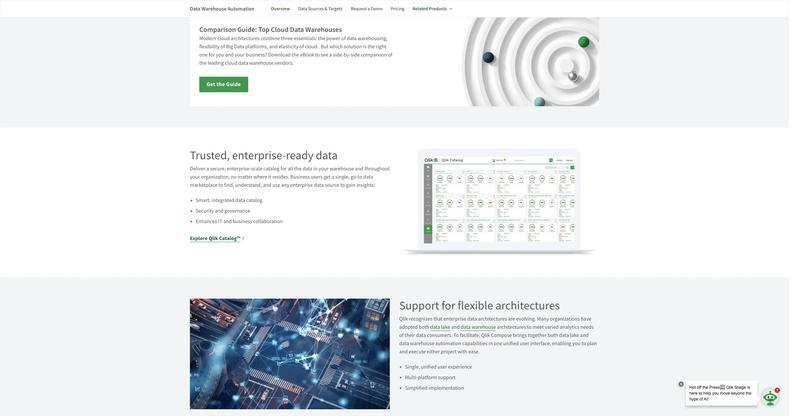 Task type: locate. For each thing, give the bounding box(es) containing it.
cloud up big
[[217, 35, 230, 42]]

0 vertical spatial you
[[216, 52, 224, 58]]

data up insights:
[[363, 174, 373, 181]]

to left see
[[315, 52, 320, 58]]

1 vertical spatial unified
[[421, 364, 437, 371]]

request a demo
[[351, 6, 383, 12]]

cloud right leading
[[225, 60, 237, 67]]

data lake and data warehouse
[[430, 324, 496, 331]]

user
[[520, 341, 529, 347], [438, 364, 447, 371]]

0 vertical spatial your
[[235, 52, 245, 58]]

scale
[[251, 166, 262, 172]]

unified up platform
[[421, 364, 437, 371]]

1 horizontal spatial one
[[494, 341, 502, 347]]

in inside deliver a secure, enterprise-scale catalog for all the data in your warehouse and throughout your organization, no matter where it resides. business users get a single, go-to data marketplace to find, understand, and use any enterprise data source to gain insights:
[[314, 166, 318, 172]]

products
[[429, 6, 447, 12]]

you inside "architectures to meet varied analytics needs of their data consumers. to facilitate, qlik compose brings together both data lake and data warehouse automation capabilities in one unified user interface, enabling you to plan and execute either project with ease."
[[573, 341, 581, 347]]

to left gain
[[340, 182, 345, 189]]

1 horizontal spatial unified
[[503, 341, 519, 347]]

enterprise down "business"
[[290, 182, 313, 189]]

related products link
[[413, 2, 452, 16]]

0 vertical spatial both
[[419, 324, 429, 331]]

platform
[[418, 375, 437, 381]]

overview link
[[271, 2, 290, 16]]

1 horizontal spatial in
[[489, 341, 493, 347]]

facilitate,
[[460, 332, 480, 339]]

one down compose
[[494, 341, 502, 347]]

smart,
[[196, 197, 211, 204]]

data left the 'warehouse'
[[190, 5, 200, 12]]

1 vertical spatial lake
[[570, 332, 579, 339]]

side
[[351, 52, 360, 58]]

in up users
[[314, 166, 318, 172]]

user inside "architectures to meet varied analytics needs of their data consumers. to facilitate, qlik compose brings together both data lake and data warehouse automation capabilities in one unified user interface, enabling you to plan and execute either project with ease."
[[520, 341, 529, 347]]

where
[[254, 174, 267, 181]]

but
[[321, 43, 329, 50]]

big
[[226, 43, 233, 50]]

multi-
[[405, 375, 418, 381]]

unified inside "architectures to meet varied analytics needs of their data consumers. to facilitate, qlik compose brings together both data lake and data warehouse automation capabilities in one unified user interface, enabling you to plan and execute either project with ease."
[[503, 341, 519, 347]]

2 vertical spatial your
[[190, 174, 200, 181]]

the inside get the guide "link"
[[217, 81, 225, 88]]

to left plan
[[582, 341, 586, 347]]

1 vertical spatial your
[[319, 166, 329, 172]]

a inside menu bar
[[368, 6, 370, 12]]

the left leading
[[199, 60, 207, 67]]

both down recognizes
[[419, 324, 429, 331]]

to left find,
[[219, 182, 223, 189]]

architectures up data warehouse link
[[478, 316, 507, 323]]

a dashboard screenshot of qlik sense's enterprise-scale data catalog image
[[399, 149, 599, 257]]

is
[[363, 43, 367, 50]]

warehouse inside "architectures to meet varied analytics needs of their data consumers. to facilitate, qlik compose brings together both data lake and data warehouse automation capabilities in one unified user interface, enabling you to plan and execute either project with ease."
[[410, 341, 434, 347]]

0 vertical spatial one
[[199, 52, 208, 58]]

support
[[399, 298, 439, 313]]

1 vertical spatial for
[[281, 166, 287, 172]]

data
[[347, 35, 357, 42], [239, 60, 248, 67], [316, 148, 338, 163], [303, 166, 312, 172], [363, 174, 373, 181], [314, 182, 324, 189], [235, 197, 245, 204], [467, 316, 477, 323], [430, 324, 440, 331], [461, 324, 471, 331], [416, 332, 426, 339], [559, 332, 569, 339], [399, 341, 409, 347]]

a
[[368, 6, 370, 12], [329, 52, 332, 58], [206, 166, 209, 172], [332, 174, 334, 181]]

for up that at right bottom
[[442, 298, 455, 313]]

enhances
[[196, 218, 217, 225]]

in inside "architectures to meet varied analytics needs of their data consumers. to facilitate, qlik compose brings together both data lake and data warehouse automation capabilities in one unified user interface, enabling you to plan and execute either project with ease."
[[489, 341, 493, 347]]

0 horizontal spatial in
[[314, 166, 318, 172]]

architectures down are
[[497, 324, 526, 331]]

comparison
[[361, 52, 387, 58]]

1 horizontal spatial catalog
[[263, 166, 280, 172]]

vendors.
[[275, 60, 294, 67]]

request
[[351, 6, 367, 12]]

1 horizontal spatial enterprise
[[444, 316, 466, 323]]

a left demo
[[368, 6, 370, 12]]

organizations
[[550, 316, 580, 323]]

are
[[508, 316, 515, 323]]

unified down the brings
[[503, 341, 519, 347]]

guide
[[226, 81, 241, 88]]

1 vertical spatial both
[[548, 332, 558, 339]]

both down varied at the right bottom
[[548, 332, 558, 339]]

qlik down data warehouse link
[[481, 332, 490, 339]]

your left business? in the left of the page
[[235, 52, 245, 58]]

0 vertical spatial for
[[209, 52, 215, 58]]

1 vertical spatial you
[[573, 341, 581, 347]]

one down flexibility
[[199, 52, 208, 58]]

enterprise-
[[232, 148, 286, 163], [227, 166, 251, 172]]

demo
[[371, 6, 383, 12]]

data up facilitate,
[[461, 324, 471, 331]]

data left "sources" at the left of the page
[[298, 6, 307, 12]]

deliver a secure, enterprise-scale catalog for all the data in your warehouse and throughout your organization, no matter where it resides. business users get a single, go-to data marketplace to find, understand, and use any enterprise data source to gain insights:
[[190, 166, 390, 189]]

warehouses
[[305, 25, 342, 34]]

warehouse down business? in the left of the page
[[249, 60, 274, 67]]

a right the deliver
[[206, 166, 209, 172]]

which
[[330, 43, 343, 50]]

catalog
[[263, 166, 280, 172], [246, 197, 262, 204]]

brings
[[513, 332, 527, 339]]

the up '.'
[[318, 35, 325, 42]]

see
[[321, 52, 328, 58]]

for down flexibility
[[209, 52, 215, 58]]

warehouse up execute
[[410, 341, 434, 347]]

governance
[[225, 208, 250, 215]]

1 horizontal spatial you
[[573, 341, 581, 347]]

your down the deliver
[[190, 174, 200, 181]]

1 vertical spatial qlik
[[399, 316, 408, 323]]

data up "business"
[[303, 166, 312, 172]]

flexibility
[[199, 43, 220, 50]]

to down "evolving."
[[527, 324, 532, 331]]

of left their
[[399, 332, 404, 339]]

warehouse up facilitate,
[[472, 324, 496, 331]]

related
[[413, 6, 428, 12]]

data right their
[[416, 332, 426, 339]]

for inside "comparison guide: top cloud data warehouses modern cloud architectures combine three essentials: the power of data warehousing, flexibility of big data platforms, and elasticity of cloud . but which solution is the right one for you and your business? download the ebook to see a side-by-side comparison of the leading cloud data warehouse vendors."
[[209, 52, 215, 58]]

user up support
[[438, 364, 447, 371]]

1 vertical spatial cloud
[[305, 43, 317, 50]]

and
[[269, 43, 278, 50], [225, 52, 234, 58], [355, 166, 364, 172], [263, 182, 271, 189], [215, 208, 223, 215], [223, 218, 232, 225], [451, 324, 460, 331], [580, 332, 589, 339], [399, 349, 408, 356]]

and down it at the top
[[263, 182, 271, 189]]

request a demo link
[[351, 2, 383, 16]]

0 horizontal spatial for
[[209, 52, 215, 58]]

1 vertical spatial enterprise-
[[227, 166, 251, 172]]

architectures down guide: in the top of the page
[[231, 35, 260, 42]]

qlik up adopted
[[399, 316, 408, 323]]

1 horizontal spatial qlik
[[399, 316, 408, 323]]

get
[[324, 174, 331, 181]]

you inside "comparison guide: top cloud data warehouses modern cloud architectures combine three essentials: the power of data warehousing, flexibility of big data platforms, and elasticity of cloud . but which solution is the right one for you and your business? download the ebook to see a side-by-side comparison of the leading cloud data warehouse vendors."
[[216, 52, 224, 58]]

warehouse up single, on the top left of the page
[[330, 166, 354, 172]]

their
[[405, 332, 415, 339]]

0 vertical spatial enterprise
[[290, 182, 313, 189]]

catalog down understand,
[[246, 197, 262, 204]]

solution
[[344, 43, 362, 50]]

ready
[[286, 148, 314, 163]]

a right see
[[329, 52, 332, 58]]

execute
[[409, 349, 426, 356]]

to inside "comparison guide: top cloud data warehouses modern cloud architectures combine three essentials: the power of data warehousing, flexibility of big data platforms, and elasticity of cloud . but which solution is the right one for you and your business? download the ebook to see a side-by-side comparison of the leading cloud data warehouse vendors."
[[315, 52, 320, 58]]

and up go-
[[355, 166, 364, 172]]

power
[[326, 35, 340, 42]]

1 horizontal spatial your
[[235, 52, 245, 58]]

and down needs at the bottom right of the page
[[580, 332, 589, 339]]

0 horizontal spatial one
[[199, 52, 208, 58]]

of
[[341, 35, 346, 42], [221, 43, 225, 50], [300, 43, 304, 50], [388, 52, 393, 58], [399, 332, 404, 339]]

enterprise up data lake and data warehouse
[[444, 316, 466, 323]]

one
[[199, 52, 208, 58], [494, 341, 502, 347]]

0 horizontal spatial your
[[190, 174, 200, 181]]

1 horizontal spatial lake
[[570, 332, 579, 339]]

needs
[[581, 324, 594, 331]]

and down big
[[225, 52, 234, 58]]

0 vertical spatial unified
[[503, 341, 519, 347]]

for left the all
[[281, 166, 287, 172]]

the right the all
[[294, 166, 302, 172]]

0 vertical spatial lake
[[441, 324, 450, 331]]

automation
[[436, 341, 461, 347]]

lake down analytics
[[570, 332, 579, 339]]

2 vertical spatial qlik
[[481, 332, 490, 339]]

0 vertical spatial catalog
[[263, 166, 280, 172]]

data warehouse automation menu bar
[[190, 2, 461, 16]]

you right enabling
[[573, 341, 581, 347]]

enterprise inside qlik recognizes that enterprise data architectures are evolving. many organizations have adopted both
[[444, 316, 466, 323]]

your up get
[[319, 166, 329, 172]]

related products
[[413, 6, 447, 12]]

lake up "consumers."
[[441, 324, 450, 331]]

you up leading
[[216, 52, 224, 58]]

0 vertical spatial user
[[520, 341, 529, 347]]

with
[[458, 349, 467, 356]]

simplified implementation
[[405, 385, 464, 392]]

go-
[[351, 174, 358, 181]]

1 vertical spatial in
[[489, 341, 493, 347]]

0 vertical spatial in
[[314, 166, 318, 172]]

enterprise- up 'scale'
[[232, 148, 286, 163]]

1 vertical spatial enterprise
[[444, 316, 466, 323]]

0 horizontal spatial you
[[216, 52, 224, 58]]

1 horizontal spatial both
[[548, 332, 558, 339]]

all
[[288, 166, 293, 172]]

lake
[[441, 324, 450, 331], [570, 332, 579, 339]]

0 horizontal spatial qlik
[[209, 235, 218, 242]]

0 horizontal spatial lake
[[441, 324, 450, 331]]

data lake link
[[430, 324, 450, 331]]

throughout
[[365, 166, 390, 172]]

1 vertical spatial one
[[494, 341, 502, 347]]

ease.
[[468, 349, 480, 356]]

1 horizontal spatial user
[[520, 341, 529, 347]]

2 horizontal spatial for
[[442, 298, 455, 313]]

1 horizontal spatial for
[[281, 166, 287, 172]]

combine
[[261, 35, 280, 42]]

cloud left '.'
[[305, 43, 317, 50]]

user down the brings
[[520, 341, 529, 347]]

2 horizontal spatial qlik
[[481, 332, 490, 339]]

catalog inside deliver a secure, enterprise-scale catalog for all the data in your warehouse and throughout your organization, no matter where it resides. business users get a single, go-to data marketplace to find, understand, and use any enterprise data source to gain insights:
[[263, 166, 280, 172]]

explore qlik catalog™ link
[[190, 235, 245, 243]]

security and governance
[[196, 208, 250, 215]]

support
[[438, 375, 456, 381]]

qlik
[[209, 235, 218, 242], [399, 316, 408, 323], [481, 332, 490, 339]]

1 vertical spatial user
[[438, 364, 447, 371]]

catalog up it at the top
[[263, 166, 280, 172]]

in down compose
[[489, 341, 493, 347]]

enterprise- up no
[[227, 166, 251, 172]]

enabling
[[552, 341, 571, 347]]

compose
[[491, 332, 512, 339]]

the right get
[[217, 81, 225, 88]]

0 horizontal spatial unified
[[421, 364, 437, 371]]

data sources & targets link
[[298, 2, 343, 16]]

0 horizontal spatial both
[[419, 324, 429, 331]]

and down combine
[[269, 43, 278, 50]]

to
[[454, 332, 459, 339]]

single,
[[405, 364, 420, 371]]

2 horizontal spatial your
[[319, 166, 329, 172]]

0 horizontal spatial enterprise
[[290, 182, 313, 189]]

find,
[[224, 182, 234, 189]]

data up data warehouse link
[[467, 316, 477, 323]]

deliver
[[190, 166, 205, 172]]

the right is
[[368, 43, 375, 50]]

data up get
[[316, 148, 338, 163]]

download
[[268, 52, 291, 58]]

0 horizontal spatial catalog
[[246, 197, 262, 204]]

single,
[[335, 174, 350, 181]]

data up essentials:
[[290, 25, 304, 34]]

and right the 'it'
[[223, 218, 232, 225]]

insights:
[[357, 182, 375, 189]]

to
[[315, 52, 320, 58], [358, 174, 362, 181], [219, 182, 223, 189], [340, 182, 345, 189], [527, 324, 532, 331], [582, 341, 586, 347]]

elasticity
[[279, 43, 298, 50]]

trusted,
[[190, 148, 230, 163]]

qlik right explore on the bottom left
[[209, 235, 218, 242]]

one inside "comparison guide: top cloud data warehouses modern cloud architectures combine three essentials: the power of data warehousing, flexibility of big data platforms, and elasticity of cloud . but which solution is the right one for you and your business? download the ebook to see a side-by-side comparison of the leading cloud data warehouse vendors."
[[199, 52, 208, 58]]

in
[[314, 166, 318, 172], [489, 341, 493, 347]]



Task type: vqa. For each thing, say whether or not it's contained in the screenshot.
support
yes



Task type: describe. For each thing, give the bounding box(es) containing it.
both inside qlik recognizes that enterprise data architectures are evolving. many organizations have adopted both
[[419, 324, 429, 331]]

2 vertical spatial for
[[442, 298, 455, 313]]

and up to
[[451, 324, 460, 331]]

data up enabling
[[559, 332, 569, 339]]

of left big
[[221, 43, 225, 50]]

data sources & targets
[[298, 6, 343, 12]]

&
[[325, 6, 328, 12]]

data warehouse link
[[461, 324, 496, 331]]

qlik inside "architectures to meet varied analytics needs of their data consumers. to facilitate, qlik compose brings together both data lake and data warehouse automation capabilities in one unified user interface, enabling you to plan and execute either project with ease."
[[481, 332, 490, 339]]

trusted, enterprise-ready data
[[190, 148, 338, 163]]

modern
[[199, 35, 216, 42]]

of right power
[[341, 35, 346, 42]]

understand,
[[235, 182, 262, 189]]

use
[[272, 182, 280, 189]]

for inside deliver a secure, enterprise-scale catalog for all the data in your warehouse and throughout your organization, no matter where it resides. business users get a single, go-to data marketplace to find, understand, and use any enterprise data source to gain insights:
[[281, 166, 287, 172]]

of right comparison on the left of the page
[[388, 52, 393, 58]]

architectures to meet varied analytics needs of their data consumers. to facilitate, qlik compose brings together both data lake and data warehouse automation capabilities in one unified user interface, enabling you to plan and execute either project with ease.
[[399, 324, 597, 356]]

project
[[441, 349, 457, 356]]

architectures inside qlik recognizes that enterprise data architectures are evolving. many organizations have adopted both
[[478, 316, 507, 323]]

the down elasticity
[[292, 52, 299, 58]]

have
[[581, 316, 592, 323]]

both inside "architectures to meet varied analytics needs of their data consumers. to facilitate, qlik compose brings together both data lake and data warehouse automation capabilities in one unified user interface, enabling you to plan and execute either project with ease."
[[548, 332, 558, 339]]

security
[[196, 208, 214, 215]]

platforms,
[[245, 43, 268, 50]]

one inside "architectures to meet varied analytics needs of their data consumers. to facilitate, qlik compose brings together both data lake and data warehouse automation capabilities in one unified user interface, enabling you to plan and execute either project with ease."
[[494, 341, 502, 347]]

resides.
[[272, 174, 289, 181]]

data right big
[[234, 43, 244, 50]]

smart, integrated data catalog
[[196, 197, 262, 204]]

it
[[268, 174, 271, 181]]

matter
[[238, 174, 253, 181]]

enterprise inside deliver a secure, enterprise-scale catalog for all the data in your warehouse and throughout your organization, no matter where it resides. business users get a single, go-to data marketplace to find, understand, and use any enterprise data source to gain insights:
[[290, 182, 313, 189]]

data down their
[[399, 341, 409, 347]]

lake inside "architectures to meet varied analytics needs of their data consumers. to facilitate, qlik compose brings together both data lake and data warehouse automation capabilities in one unified user interface, enabling you to plan and execute either project with ease."
[[570, 332, 579, 339]]

get
[[207, 81, 215, 88]]

business?
[[246, 52, 267, 58]]

warehouse inside deliver a secure, enterprise-scale catalog for all the data in your warehouse and throughout your organization, no matter where it resides. business users get a single, go-to data marketplace to find, understand, and use any enterprise data source to gain insights:
[[330, 166, 354, 172]]

data down users
[[314, 182, 324, 189]]

recognizes
[[409, 316, 433, 323]]

2 vertical spatial cloud
[[225, 60, 237, 67]]

data up 'governance'
[[235, 197, 245, 204]]

many
[[537, 316, 549, 323]]

pricing
[[391, 6, 404, 12]]

support for flexible architectures
[[399, 298, 560, 313]]

any
[[281, 182, 289, 189]]

interface,
[[530, 341, 551, 347]]

collaboration
[[253, 218, 283, 225]]

users
[[311, 174, 323, 181]]

architectures inside "comparison guide: top cloud data warehouses modern cloud architectures combine three essentials: the power of data warehousing, flexibility of big data platforms, and elasticity of cloud . but which solution is the right one for you and your business? download the ebook to see a side-by-side comparison of the leading cloud data warehouse vendors."
[[231, 35, 260, 42]]

your inside "comparison guide: top cloud data warehouses modern cloud architectures combine three essentials: the power of data warehousing, flexibility of big data platforms, and elasticity of cloud . but which solution is the right one for you and your business? download the ebook to see a side-by-side comparison of the leading cloud data warehouse vendors."
[[235, 52, 245, 58]]

architectures inside "architectures to meet varied analytics needs of their data consumers. to facilitate, qlik compose brings together both data lake and data warehouse automation capabilities in one unified user interface, enabling you to plan and execute either project with ease."
[[497, 324, 526, 331]]

0 horizontal spatial user
[[438, 364, 447, 371]]

data inside qlik recognizes that enterprise data architectures are evolving. many organizations have adopted both
[[467, 316, 477, 323]]

of inside "architectures to meet varied analytics needs of their data consumers. to facilitate, qlik compose brings together both data lake and data warehouse automation capabilities in one unified user interface, enabling you to plan and execute either project with ease."
[[399, 332, 404, 339]]

explore
[[190, 235, 208, 242]]

right
[[376, 43, 386, 50]]

comparison
[[199, 25, 236, 34]]

integrated
[[212, 197, 234, 204]]

business
[[291, 174, 310, 181]]

get the guide link
[[199, 77, 248, 92]]

adopted
[[399, 324, 418, 331]]

varied
[[545, 324, 559, 331]]

enhances it and business collaboration
[[196, 218, 283, 225]]

no
[[231, 174, 237, 181]]

qlik recognizes that enterprise data architectures are evolving. many organizations have adopted both
[[399, 316, 592, 331]]

data up solution
[[347, 35, 357, 42]]

to up insights:
[[358, 174, 362, 181]]

cloud
[[271, 25, 289, 34]]

data warehouse automation
[[190, 5, 255, 12]]

consumers.
[[427, 332, 453, 339]]

leading
[[208, 60, 224, 67]]

marketplace
[[190, 182, 218, 189]]

architectures up "evolving."
[[496, 298, 560, 313]]

a inside "comparison guide: top cloud data warehouses modern cloud architectures combine three essentials: the power of data warehousing, flexibility of big data platforms, and elasticity of cloud . but which solution is the right one for you and your business? download the ebook to see a side-by-side comparison of the leading cloud data warehouse vendors."
[[329, 52, 332, 58]]

warehouse
[[201, 5, 227, 12]]

1 vertical spatial catalog
[[246, 197, 262, 204]]

and up the 'it'
[[215, 208, 223, 215]]

warehouse inside "comparison guide: top cloud data warehouses modern cloud architectures combine three essentials: the power of data warehousing, flexibility of big data platforms, and elasticity of cloud . but which solution is the right one for you and your business? download the ebook to see a side-by-side comparison of the leading cloud data warehouse vendors."
[[249, 60, 274, 67]]

by-
[[344, 52, 351, 58]]

it
[[218, 218, 222, 225]]

0 vertical spatial cloud
[[217, 35, 230, 42]]

enterprise- inside deliver a secure, enterprise-scale catalog for all the data in your warehouse and throughout your organization, no matter where it resides. business users get a single, go-to data marketplace to find, understand, and use any enterprise data source to gain insights:
[[227, 166, 251, 172]]

targets
[[328, 6, 343, 12]]

data down business? in the left of the page
[[239, 60, 248, 67]]

experience
[[448, 364, 472, 371]]

data inside "link"
[[298, 6, 307, 12]]

together
[[528, 332, 547, 339]]

either
[[427, 349, 440, 356]]

comparison guide: top cloud data warehouses modern cloud architectures combine three essentials: the power of data warehousing, flexibility of big data platforms, and elasticity of cloud . but which solution is the right one for you and your business? download the ebook to see a side-by-side comparison of the leading cloud data warehouse vendors.
[[199, 25, 393, 67]]

flexible
[[458, 298, 493, 313]]

secure,
[[210, 166, 226, 172]]

three
[[281, 35, 293, 42]]

0 vertical spatial qlik
[[209, 235, 218, 242]]

guide:
[[237, 25, 257, 34]]

data down that at right bottom
[[430, 324, 440, 331]]

sources
[[308, 6, 324, 12]]

top
[[258, 25, 270, 34]]

of down essentials:
[[300, 43, 304, 50]]

pricing link
[[391, 2, 404, 16]]

overview
[[271, 6, 290, 12]]

0 vertical spatial enterprise-
[[232, 148, 286, 163]]

ebook
[[300, 52, 314, 58]]

that
[[434, 316, 443, 323]]

a right get
[[332, 174, 334, 181]]

qlik inside qlik recognizes that enterprise data architectures are evolving. many organizations have adopted both
[[399, 316, 408, 323]]

the inside deliver a secure, enterprise-scale catalog for all the data in your warehouse and throughout your organization, no matter where it resides. business users get a single, go-to data marketplace to find, understand, and use any enterprise data source to gain insights:
[[294, 166, 302, 172]]

and left execute
[[399, 349, 408, 356]]



